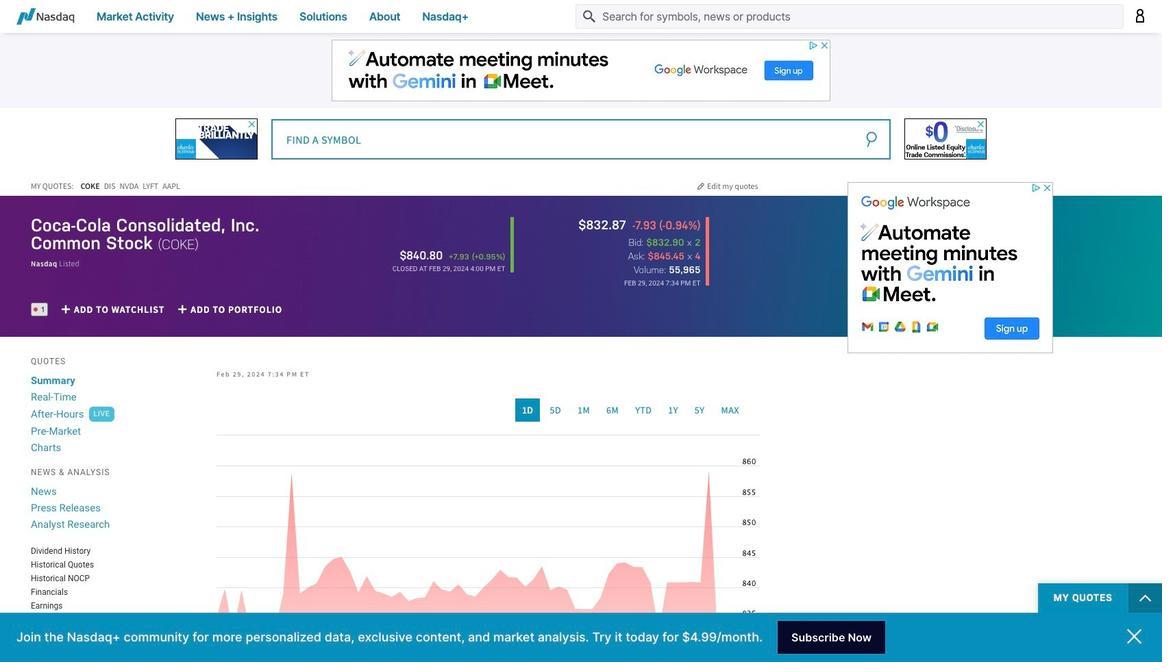 Task type: describe. For each thing, give the bounding box(es) containing it.
Find a Symbol text field
[[271, 119, 891, 160]]

click to dismiss this message and remain on nasdaq.com image
[[1127, 629, 1141, 644]]



Task type: locate. For each thing, give the bounding box(es) containing it.
None search field
[[271, 119, 891, 160]]

data as of element
[[624, 280, 701, 287]]

advertisement element
[[332, 40, 830, 101], [175, 119, 258, 160], [904, 119, 987, 160], [848, 182, 1053, 354]]

Search Button - Click to open the Search Overlay Modal Box text field
[[576, 4, 1124, 29]]

account login - click to log into your account image
[[1135, 9, 1146, 22]]

homepage logo url - navigate back to the homepage image
[[16, 8, 75, 25]]

primary navigation navigation
[[0, 0, 1162, 33]]



Task type: vqa. For each thing, say whether or not it's contained in the screenshot.
Data as of element
yes



